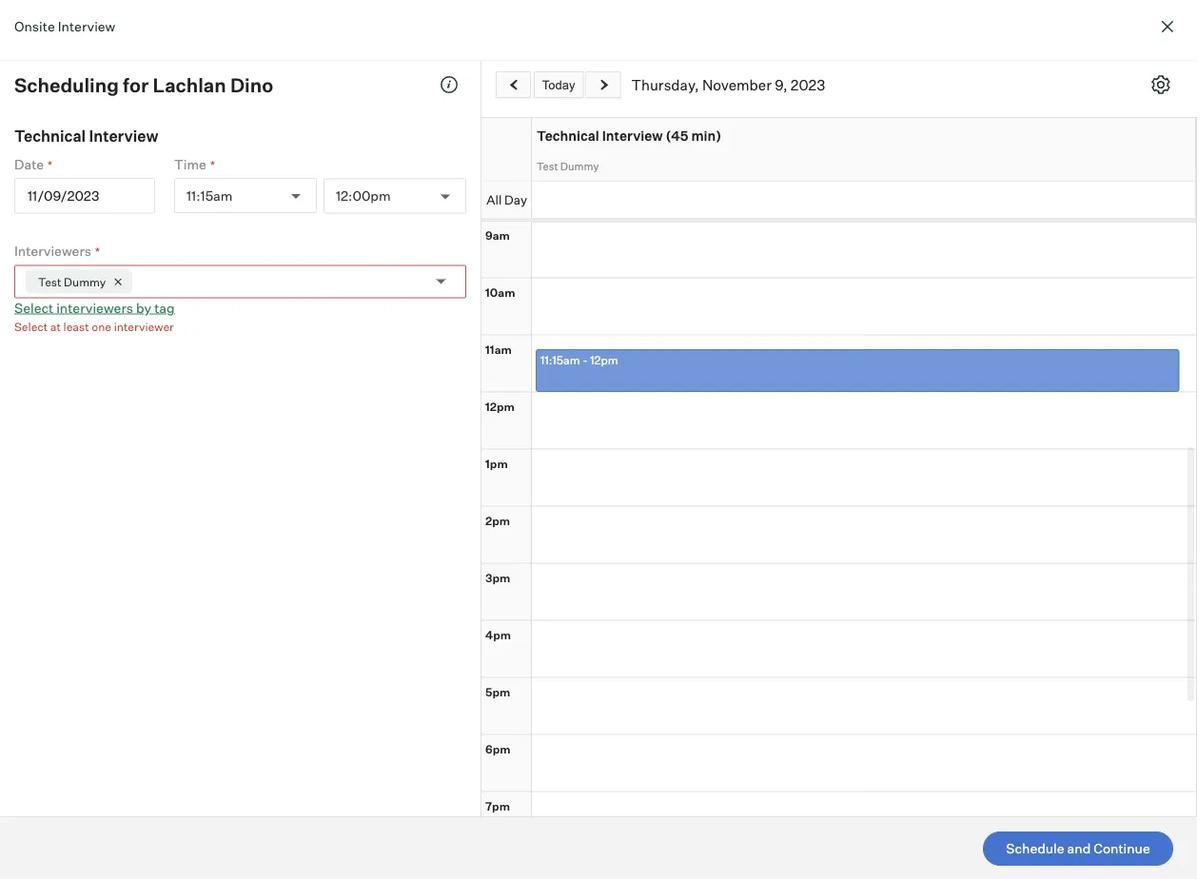 Task type: describe. For each thing, give the bounding box(es) containing it.
thursday, november 9, 2023
[[632, 76, 826, 93]]

date
[[14, 156, 44, 172]]

1 horizontal spatial test
[[537, 160, 558, 173]]

onsite
[[14, 18, 55, 34]]

interview for onsite interview
[[58, 18, 116, 34]]

day
[[505, 192, 527, 207]]

1pm
[[486, 457, 508, 471]]

11:15am - 12pm
[[541, 354, 619, 368]]

and
[[1068, 841, 1091, 857]]

interviewers
[[14, 243, 91, 259]]

11am
[[486, 343, 512, 357]]

scheduling for lachlan dino
[[14, 73, 273, 97]]

0 horizontal spatial 12pm
[[486, 400, 515, 414]]

right single arrow image
[[597, 79, 612, 91]]

technical interview (45 min)
[[537, 127, 722, 144]]

by
[[136, 299, 151, 316]]

interview for technical interview
[[89, 126, 159, 145]]

scheduling
[[14, 73, 119, 97]]

least
[[63, 319, 89, 334]]

technical for technical interview
[[14, 126, 86, 145]]

candidate details image
[[440, 75, 459, 94]]

all
[[487, 192, 502, 207]]

4pm
[[486, 628, 511, 643]]

9am
[[486, 229, 510, 243]]

onsite interview
[[14, 18, 116, 34]]

thursday,
[[632, 76, 700, 93]]

left single arrow image
[[507, 79, 522, 91]]

close image
[[1157, 15, 1180, 38]]

settings image
[[1152, 75, 1171, 94]]

1 select from the top
[[14, 299, 53, 316]]

lachlan
[[153, 73, 226, 97]]

for
[[123, 73, 149, 97]]

dino
[[230, 73, 273, 97]]

11:15am for 11:15am
[[187, 187, 233, 204]]

1 horizontal spatial test dummy
[[537, 160, 599, 173]]

interview for technical interview (45 min)
[[602, 127, 663, 144]]

today button
[[534, 71, 584, 98]]

technical interview
[[14, 126, 159, 145]]

november
[[703, 76, 772, 93]]



Task type: vqa. For each thing, say whether or not it's contained in the screenshot.
12:00pm
yes



Task type: locate. For each thing, give the bounding box(es) containing it.
time
[[174, 156, 207, 172]]

technical for technical interview (45 min)
[[537, 127, 600, 144]]

6pm
[[486, 743, 511, 757]]

0 vertical spatial 11:15am
[[187, 187, 233, 204]]

at
[[50, 319, 61, 334]]

1 vertical spatial 12pm
[[486, 400, 515, 414]]

9,
[[775, 76, 788, 93]]

2pm
[[486, 514, 510, 528]]

0 vertical spatial dummy
[[561, 160, 599, 173]]

1 horizontal spatial 12pm
[[591, 354, 619, 368]]

-
[[583, 354, 588, 368]]

0 vertical spatial select
[[14, 299, 53, 316]]

select left at
[[14, 319, 48, 334]]

11:15am for 11:15am - 12pm
[[541, 354, 580, 368]]

12pm right -
[[591, 354, 619, 368]]

interview down for in the top of the page
[[89, 126, 159, 145]]

11:15am left -
[[541, 354, 580, 368]]

min)
[[692, 127, 722, 144]]

schedule and continue
[[1007, 841, 1151, 857]]

schedule and continue button
[[984, 832, 1174, 866]]

None field
[[137, 266, 142, 298]]

(45
[[666, 127, 689, 144]]

12pm down 11am
[[486, 400, 515, 414]]

10am
[[486, 286, 515, 300]]

2023
[[791, 76, 826, 93]]

2 select from the top
[[14, 319, 48, 334]]

11:15am down time
[[187, 187, 233, 204]]

11:15am
[[187, 187, 233, 204], [541, 354, 580, 368]]

one
[[92, 319, 111, 334]]

1 vertical spatial test
[[38, 275, 61, 289]]

interview left (45
[[602, 127, 663, 144]]

interviewers
[[56, 299, 133, 316]]

interview right onsite
[[58, 18, 116, 34]]

0 horizontal spatial 11:15am
[[187, 187, 233, 204]]

3pm
[[486, 571, 511, 586]]

0 horizontal spatial test
[[38, 275, 61, 289]]

schedule
[[1007, 841, 1065, 857]]

continue
[[1094, 841, 1151, 857]]

1 horizontal spatial 11:15am
[[541, 354, 580, 368]]

dummy up select interviewers by tag 'link'
[[63, 275, 106, 289]]

test down today button
[[537, 160, 558, 173]]

1 vertical spatial dummy
[[63, 275, 106, 289]]

11:15am - 12pm link
[[536, 350, 1180, 393]]

tag
[[154, 299, 175, 316]]

0 vertical spatial 12pm
[[591, 354, 619, 368]]

interviewer
[[114, 319, 174, 334]]

dummy down technical interview (45 min) at top
[[561, 160, 599, 173]]

12pm
[[591, 354, 619, 368], [486, 400, 515, 414]]

0 horizontal spatial dummy
[[63, 275, 106, 289]]

5pm
[[486, 686, 511, 700]]

1 horizontal spatial dummy
[[561, 160, 599, 173]]

interview
[[58, 18, 116, 34], [89, 126, 159, 145], [602, 127, 663, 144]]

select up at
[[14, 299, 53, 316]]

1 vertical spatial test dummy
[[38, 275, 106, 289]]

technical up date
[[14, 126, 86, 145]]

test dummy up select interviewers by tag 'link'
[[38, 275, 106, 289]]

select interviewers by tag link
[[14, 299, 175, 316]]

1 vertical spatial select
[[14, 319, 48, 334]]

test dummy
[[537, 160, 599, 173], [38, 275, 106, 289]]

0 horizontal spatial technical
[[14, 126, 86, 145]]

test dummy down technical interview (45 min) at top
[[537, 160, 599, 173]]

0 horizontal spatial test dummy
[[38, 275, 106, 289]]

test down interviewers
[[38, 275, 61, 289]]

all day
[[487, 192, 527, 207]]

7pm
[[486, 800, 510, 814]]

11/09/2023
[[28, 187, 99, 204]]

today
[[543, 77, 576, 92]]

1 vertical spatial 11:15am
[[541, 354, 580, 368]]

0 vertical spatial test
[[537, 160, 558, 173]]

0 vertical spatial test dummy
[[537, 160, 599, 173]]

1 horizontal spatial technical
[[537, 127, 600, 144]]

select
[[14, 299, 53, 316], [14, 319, 48, 334]]

technical
[[14, 126, 86, 145], [537, 127, 600, 144]]

dummy
[[561, 160, 599, 173], [63, 275, 106, 289]]

12:00pm
[[336, 188, 391, 204]]

test
[[537, 160, 558, 173], [38, 275, 61, 289]]

select interviewers by tag select at least one interviewer
[[14, 299, 175, 334]]

technical down today button
[[537, 127, 600, 144]]



